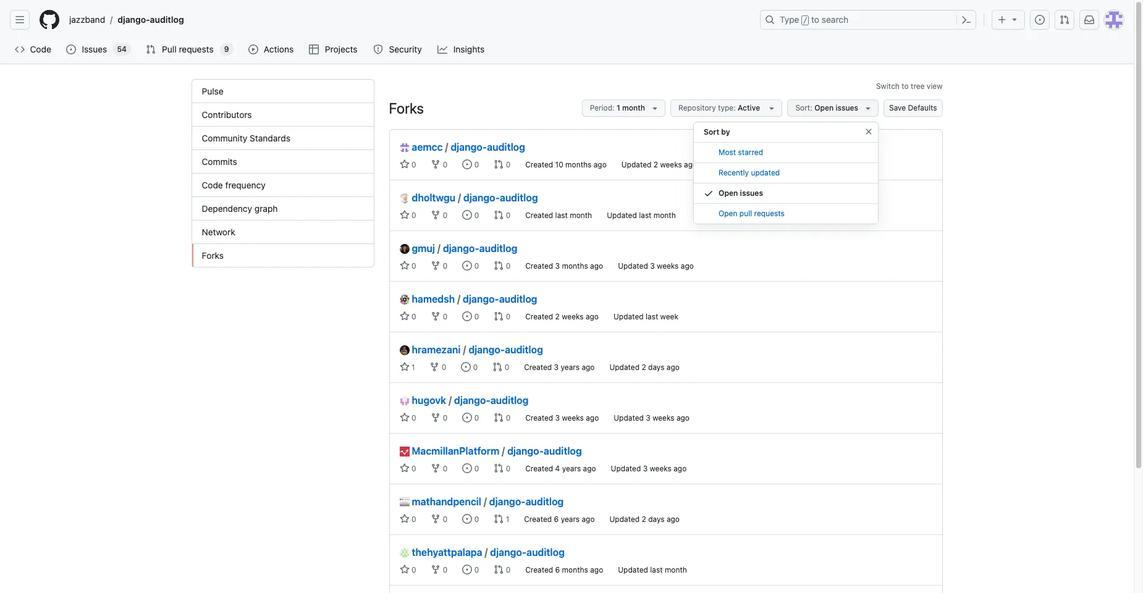 Task type: vqa. For each thing, say whether or not it's contained in the screenshot.
Cancel Save button
no



Task type: describe. For each thing, give the bounding box(es) containing it.
open pull requests link
[[694, 204, 879, 224]]

most starred
[[719, 148, 764, 157]]

star image for gmuj
[[400, 261, 410, 271]]

1 vertical spatial requests
[[755, 209, 785, 218]]

forks inside 'insights' element
[[202, 250, 224, 261]]

by
[[722, 127, 731, 137]]

4
[[556, 464, 560, 474]]

insights link
[[433, 40, 491, 59]]

last for thehyattpalapa
[[651, 566, 663, 575]]

/ inside jazzband / django-auditlog
[[110, 15, 113, 25]]

django-auditlog link for hugovk
[[454, 395, 529, 406]]

repo forked image for hugovk
[[431, 413, 441, 423]]

created for macmillanplatform
[[526, 464, 554, 474]]

/ for hugovk
[[449, 395, 452, 406]]

star image for dholtwgu
[[400, 210, 410, 220]]

star image for mathandpencil
[[400, 514, 410, 524]]

gmuj link
[[400, 241, 435, 256]]

updated 3 weeks ago for macmillanplatform
[[611, 464, 687, 474]]

homepage image
[[40, 10, 59, 30]]

hramezani link
[[400, 343, 461, 357]]

/ for hramezani
[[463, 344, 466, 356]]

days for hramezani
[[649, 363, 665, 372]]

updated for dholtwgu
[[607, 211, 637, 220]]

recently updated
[[719, 168, 780, 177]]

months for aemcc
[[566, 160, 592, 169]]

open pull requests
[[719, 209, 785, 218]]

git pull request image for thehyattpalapa
[[494, 565, 504, 575]]

0 for star icon related to aemcc
[[410, 160, 416, 169]]

repository type: active
[[679, 103, 763, 113]]

0 for aemcc's repo forked icon
[[441, 160, 448, 169]]

0 horizontal spatial to
[[812, 14, 820, 25]]

git pull request image for aemcc
[[494, 160, 504, 169]]

tree
[[911, 82, 925, 91]]

0 for repo forked image corresponding to hugovk
[[441, 414, 448, 423]]

0 for hamedsh's git pull request image
[[504, 312, 511, 322]]

open for open issues
[[719, 189, 739, 198]]

created for hugovk
[[526, 414, 554, 423]]

@hramezani image
[[400, 346, 410, 356]]

years for hramezani
[[561, 363, 580, 372]]

1 vertical spatial to
[[902, 82, 909, 91]]

2 for mathandpencil
[[642, 515, 647, 524]]

community standards link
[[192, 127, 374, 150]]

menu containing most starred
[[694, 143, 879, 224]]

save
[[890, 103, 907, 113]]

0 for macmillanplatform repo forked image
[[441, 464, 448, 474]]

hugovk
[[412, 395, 447, 406]]

frequency
[[225, 180, 266, 190]]

auditlog inside jazzband / django-auditlog
[[150, 14, 184, 25]]

created for aemcc
[[526, 160, 554, 169]]

sort by
[[704, 127, 731, 137]]

0 vertical spatial requests
[[179, 44, 214, 54]]

standards
[[250, 133, 291, 143]]

created last month
[[526, 211, 592, 220]]

django-auditlog link for thehyattpalapa
[[491, 547, 565, 558]]

updated 3 weeks ago for gmuj
[[618, 262, 694, 271]]

command palette image
[[962, 15, 972, 25]]

repo forked image for dholtwgu
[[431, 210, 441, 220]]

git pull request image for dholtwgu
[[494, 210, 504, 220]]

hamedsh link
[[400, 292, 455, 307]]

network
[[202, 227, 235, 237]]

repo forked image for thehyattpalapa
[[431, 565, 441, 575]]

django- for aemcc
[[451, 142, 487, 153]]

dependency graph
[[202, 203, 278, 214]]

@aemcc image
[[400, 143, 410, 153]]

django-auditlog link for hramezani
[[469, 344, 543, 356]]

star image for hramezani
[[400, 362, 410, 372]]

/ for aemcc
[[446, 142, 449, 153]]

macmillanplatform link
[[400, 444, 500, 459]]

dholtwgu link
[[400, 190, 456, 205]]

9
[[224, 45, 229, 54]]

0 for star icon associated with mathandpencil
[[410, 515, 416, 524]]

days for mathandpencil
[[649, 515, 665, 524]]

/ inside type / to search
[[804, 16, 808, 25]]

updated 2 days ago for hramezani
[[610, 363, 680, 372]]

triangle down image for open issues
[[864, 103, 874, 113]]

check image
[[704, 189, 714, 198]]

0 for star icon related to gmuj
[[410, 262, 416, 271]]

plus image
[[998, 15, 1008, 25]]

community
[[202, 133, 248, 143]]

notifications image
[[1085, 15, 1095, 25]]

dependency graph link
[[192, 197, 374, 221]]

django- for thehyattpalapa
[[491, 547, 527, 558]]

/ django-auditlog for hramezani
[[463, 344, 543, 356]]

last for dholtwgu
[[639, 211, 652, 220]]

type:
[[719, 103, 736, 113]]

commits
[[202, 156, 237, 167]]

django-auditlog link for mathandpencil
[[490, 497, 564, 508]]

community standards
[[202, 133, 291, 143]]

last for hamedsh
[[646, 312, 659, 322]]

54
[[117, 45, 127, 54]]

0 for repo forked icon for mathandpencil
[[441, 515, 448, 524]]

sort:
[[796, 103, 813, 113]]

0 for star image corresponding to dholtwgu
[[410, 211, 416, 220]]

years for macmillanplatform
[[562, 464, 581, 474]]

10
[[556, 160, 564, 169]]

django- for hugovk
[[454, 395, 491, 406]]

django- for macmillanplatform
[[508, 446, 544, 457]]

@macmillanplatform image
[[400, 447, 410, 457]]

table image
[[309, 45, 319, 54]]

week
[[661, 312, 679, 322]]

0 vertical spatial 1
[[617, 103, 621, 113]]

/ django-auditlog for aemcc
[[446, 142, 526, 153]]

most
[[719, 148, 737, 157]]

graph image
[[438, 45, 448, 54]]

shield image
[[373, 45, 383, 54]]

period: 1 month
[[590, 103, 646, 113]]

django- inside jazzband / django-auditlog
[[118, 14, 150, 25]]

1 horizontal spatial issues
[[836, 103, 859, 113]]

weeks for aemcc
[[661, 160, 682, 169]]

hramezani
[[412, 344, 461, 356]]

dholtwgu
[[412, 192, 456, 203]]

insights
[[454, 44, 485, 54]]

django- for dholtwgu
[[464, 192, 500, 203]]

pull
[[740, 209, 753, 218]]

@gmuj image
[[400, 244, 410, 254]]

save defaults
[[890, 103, 938, 113]]

git pull request image for hramezani
[[493, 362, 503, 372]]

updated 2 weeks ago
[[622, 160, 698, 169]]

0 for issue opened image related to hamedsh
[[473, 312, 479, 322]]

@mathandpencil image
[[400, 498, 410, 508]]

git pull request image for hugovk
[[494, 413, 504, 423]]

defaults
[[909, 103, 938, 113]]

created 4 years ago
[[526, 464, 596, 474]]

updated for mathandpencil
[[610, 515, 640, 524]]

aemcc link
[[400, 140, 443, 155]]

auditlog for hamedsh
[[500, 294, 538, 305]]

issue opened image for thehyattpalapa
[[463, 565, 473, 575]]

issues
[[82, 44, 107, 54]]

thehyattpalapa link
[[400, 545, 483, 560]]

commits link
[[192, 150, 374, 174]]

contributors
[[202, 109, 252, 120]]

jazzband
[[69, 14, 105, 25]]

active
[[738, 103, 761, 113]]

issue opened image for hugovk
[[463, 413, 473, 423]]

issue opened image for gmuj
[[463, 261, 473, 271]]

most starred link
[[694, 143, 879, 163]]

recently
[[719, 168, 749, 177]]

2 for aemcc
[[654, 160, 659, 169]]

issue opened image for hramezani
[[462, 362, 471, 372]]

projects link
[[304, 40, 364, 59]]

insights element
[[191, 79, 374, 268]]

forks link
[[192, 244, 374, 267]]

security link
[[369, 40, 428, 59]]

auditlog for mathandpencil
[[526, 497, 564, 508]]

close menu image
[[864, 127, 874, 137]]

search
[[822, 14, 849, 25]]

0 vertical spatial 1 link
[[400, 362, 415, 372]]

type
[[780, 14, 800, 25]]

network link
[[192, 221, 374, 244]]

switch to tree view
[[877, 82, 943, 91]]

0 for aemcc's git pull request icon
[[504, 160, 511, 169]]

hugovk link
[[400, 393, 447, 408]]

django- for mathandpencil
[[490, 497, 526, 508]]

open for open pull requests
[[719, 209, 738, 218]]

auditlog for hugovk
[[491, 395, 529, 406]]

0 for repo forked icon associated with hamedsh
[[441, 312, 448, 322]]

@hamedsh image
[[400, 295, 410, 305]]

aemcc
[[412, 142, 443, 153]]



Task type: locate. For each thing, give the bounding box(es) containing it.
3 repo forked image from the top
[[431, 464, 441, 474]]

0 for hugovk issue opened icon
[[473, 414, 479, 423]]

6
[[554, 515, 559, 524], [556, 566, 560, 575]]

days
[[649, 363, 665, 372], [649, 515, 665, 524]]

forks down network at the left top of page
[[202, 250, 224, 261]]

star image for macmillanplatform
[[400, 464, 410, 474]]

1 down @hramezani icon
[[410, 363, 415, 372]]

created down created last month at the top of the page
[[526, 262, 554, 271]]

created left 10
[[526, 160, 554, 169]]

to left the search
[[812, 14, 820, 25]]

created 2 weeks ago
[[526, 312, 599, 322]]

star image for hugovk
[[400, 413, 410, 423]]

issue opened image for aemcc
[[463, 160, 473, 169]]

0 vertical spatial code
[[30, 44, 51, 54]]

4 star image from the top
[[400, 464, 410, 474]]

0 horizontal spatial code
[[30, 44, 51, 54]]

created for hamedsh
[[526, 312, 554, 322]]

2 horizontal spatial triangle down image
[[864, 103, 874, 113]]

0 for thehyattpalapa's git pull request icon
[[504, 566, 511, 575]]

0 for hramezani's issue opened icon
[[471, 363, 478, 372]]

created down created 2 weeks ago
[[525, 363, 552, 372]]

1 vertical spatial 6
[[556, 566, 560, 575]]

0 for repo forked icon related to hramezani
[[440, 363, 447, 372]]

requests
[[179, 44, 214, 54], [755, 209, 785, 218]]

/ right "hamedsh"
[[458, 294, 461, 305]]

open left pull
[[719, 209, 738, 218]]

type / to search
[[780, 14, 849, 25]]

1 issue opened image from the top
[[463, 160, 473, 169]]

2 vertical spatial open
[[719, 209, 738, 218]]

open
[[815, 103, 834, 113], [719, 189, 739, 198], [719, 209, 738, 218]]

1 horizontal spatial 1 link
[[494, 514, 510, 524]]

0 vertical spatial forks
[[389, 100, 424, 117]]

0 for git pull request image corresponding to hramezani
[[503, 363, 510, 372]]

django-auditlog link
[[113, 10, 189, 30], [451, 142, 526, 153], [464, 192, 538, 203], [443, 243, 518, 254], [463, 294, 538, 305], [469, 344, 543, 356], [454, 395, 529, 406], [508, 446, 582, 457], [490, 497, 564, 508], [491, 547, 565, 558]]

pull requests
[[162, 44, 214, 54]]

sort: open issues
[[796, 103, 859, 113]]

created 3 years ago
[[525, 363, 595, 372]]

/ for thehyattpalapa
[[485, 547, 488, 558]]

1 horizontal spatial to
[[902, 82, 909, 91]]

1 for top 1 link
[[410, 363, 415, 372]]

open issues link
[[694, 184, 879, 204]]

1 link down @hramezani icon
[[400, 362, 415, 372]]

1 left created 6 years ago
[[504, 515, 510, 524]]

/ django-auditlog
[[446, 142, 526, 153], [458, 192, 538, 203], [438, 243, 518, 254], [458, 294, 538, 305], [463, 344, 543, 356], [449, 395, 529, 406], [502, 446, 582, 457], [484, 497, 564, 508], [485, 547, 565, 558]]

weeks for gmuj
[[657, 262, 679, 271]]

star image down the @macmillanplatform image
[[400, 464, 410, 474]]

0 horizontal spatial triangle down image
[[651, 103, 660, 113]]

1
[[617, 103, 621, 113], [410, 363, 415, 372], [504, 515, 510, 524]]

/ right type
[[804, 16, 808, 25]]

1 vertical spatial forks
[[202, 250, 224, 261]]

repo forked image down "hamedsh"
[[431, 312, 441, 322]]

django- up 54
[[118, 14, 150, 25]]

triangle down image
[[1010, 14, 1020, 24]]

star image down @gmuj icon
[[400, 261, 410, 271]]

0 link
[[400, 160, 416, 169], [431, 160, 448, 169], [463, 160, 479, 169], [494, 160, 511, 169], [400, 210, 416, 220], [431, 210, 448, 220], [463, 210, 479, 220], [494, 210, 511, 220], [400, 261, 416, 271], [431, 261, 448, 271], [463, 261, 479, 271], [494, 261, 511, 271], [400, 312, 416, 322], [431, 312, 448, 322], [463, 312, 479, 322], [494, 312, 511, 322], [430, 362, 447, 372], [462, 362, 478, 372], [493, 362, 510, 372], [400, 413, 416, 423], [431, 413, 448, 423], [463, 413, 479, 423], [494, 413, 511, 423], [400, 464, 416, 474], [431, 464, 448, 474], [463, 464, 479, 474], [494, 464, 511, 474], [400, 514, 416, 524], [431, 514, 448, 524], [463, 514, 479, 524], [400, 565, 416, 575], [431, 565, 448, 575], [463, 565, 479, 575], [494, 565, 511, 575]]

pulse link
[[192, 80, 374, 103]]

repository
[[679, 103, 716, 113]]

django-auditlog link for macmillanplatform
[[508, 446, 582, 457]]

0 for star image for thehyattpalapa
[[410, 566, 416, 575]]

/ django-auditlog for gmuj
[[438, 243, 518, 254]]

months for gmuj
[[562, 262, 588, 271]]

mathandpencil
[[412, 497, 482, 508]]

created 3 months ago
[[526, 262, 604, 271]]

created up created 3 years ago at the bottom
[[526, 312, 554, 322]]

code image
[[15, 45, 25, 54]]

1 link left created 6 years ago
[[494, 514, 510, 524]]

code right code icon
[[30, 44, 51, 54]]

auditlog for thehyattpalapa
[[527, 547, 565, 558]]

star image
[[400, 160, 410, 169], [400, 261, 410, 271], [400, 312, 410, 322], [400, 464, 410, 474], [400, 514, 410, 524]]

created for dholtwgu
[[526, 211, 554, 220]]

django- for hamedsh
[[463, 294, 500, 305]]

open right check image
[[719, 189, 739, 198]]

mathandpencil link
[[400, 495, 482, 510]]

1 for the bottommost 1 link
[[504, 515, 510, 524]]

updated last week
[[614, 312, 679, 322]]

1 vertical spatial 1
[[410, 363, 415, 372]]

actions
[[264, 44, 294, 54]]

0 for issue opened image associated with aemcc
[[473, 160, 479, 169]]

triangle down image
[[651, 103, 660, 113], [768, 103, 778, 113], [864, 103, 874, 113]]

star image for hamedsh
[[400, 312, 410, 322]]

/ right the jazzband
[[110, 15, 113, 25]]

django- for gmuj
[[443, 243, 480, 254]]

6 down '4'
[[554, 515, 559, 524]]

star image
[[400, 210, 410, 220], [400, 362, 410, 372], [400, 413, 410, 423], [400, 565, 410, 575]]

django- right gmuj
[[443, 243, 480, 254]]

created 10 months ago
[[526, 160, 607, 169]]

open issues
[[719, 189, 764, 198]]

django-auditlog link for gmuj
[[443, 243, 518, 254]]

issue opened image for dholtwgu
[[463, 210, 473, 220]]

3
[[556, 262, 560, 271], [651, 262, 655, 271], [554, 363, 559, 372], [556, 414, 560, 423], [646, 414, 651, 423], [643, 464, 648, 474]]

code down "commits"
[[202, 180, 223, 190]]

0 horizontal spatial issues
[[741, 189, 764, 198]]

weeks
[[661, 160, 682, 169], [657, 262, 679, 271], [562, 312, 584, 322], [562, 414, 584, 423], [653, 414, 675, 423], [650, 464, 672, 474]]

django- up created 6 months ago
[[491, 547, 527, 558]]

updated
[[622, 160, 652, 169], [607, 211, 637, 220], [618, 262, 649, 271], [614, 312, 644, 322], [610, 363, 640, 372], [614, 414, 644, 423], [611, 464, 641, 474], [610, 515, 640, 524], [618, 566, 649, 575]]

auditlog for hramezani
[[505, 344, 543, 356]]

contributors link
[[192, 103, 374, 127]]

created for hramezani
[[525, 363, 552, 372]]

issue opened image
[[1036, 15, 1046, 25], [66, 45, 76, 54], [463, 210, 473, 220], [463, 261, 473, 271], [462, 362, 471, 372], [463, 413, 473, 423]]

/ django-auditlog for thehyattpalapa
[[485, 547, 565, 558]]

forks up @aemcc icon
[[389, 100, 424, 117]]

repo forked image
[[431, 160, 441, 169], [431, 261, 441, 271], [431, 312, 441, 322], [430, 362, 440, 372], [431, 514, 441, 524]]

last
[[556, 211, 568, 220], [639, 211, 652, 220], [646, 312, 659, 322], [651, 566, 663, 575]]

/ right the dholtwgu
[[458, 192, 461, 203]]

0 horizontal spatial requests
[[179, 44, 214, 54]]

save defaults button
[[884, 100, 943, 117]]

months
[[566, 160, 592, 169], [562, 262, 588, 271], [562, 566, 589, 575]]

issues up open pull requests
[[741, 189, 764, 198]]

updated 3 weeks ago for hugovk
[[614, 414, 690, 423]]

1 vertical spatial years
[[562, 464, 581, 474]]

repo forked image for mathandpencil
[[431, 514, 441, 524]]

2 repo forked image from the top
[[431, 413, 441, 423]]

2 days from the top
[[649, 515, 665, 524]]

created 6 years ago
[[525, 515, 595, 524]]

2 vertical spatial months
[[562, 566, 589, 575]]

/ django-auditlog for hamedsh
[[458, 294, 538, 305]]

git pull request image for gmuj
[[494, 261, 504, 271]]

recently updated link
[[694, 163, 879, 184]]

auditlog
[[150, 14, 184, 25], [487, 142, 526, 153], [500, 192, 538, 203], [480, 243, 518, 254], [500, 294, 538, 305], [505, 344, 543, 356], [491, 395, 529, 406], [544, 446, 582, 457], [526, 497, 564, 508], [527, 547, 565, 558]]

4 issue opened image from the top
[[463, 514, 473, 524]]

updated last month for dholtwgu
[[607, 211, 676, 220]]

/ right aemcc
[[446, 142, 449, 153]]

4 star image from the top
[[400, 565, 410, 575]]

graph
[[255, 203, 278, 214]]

0 horizontal spatial 1 link
[[400, 362, 415, 372]]

/ right thehyattpalapa
[[485, 547, 488, 558]]

0 vertical spatial updated last month
[[607, 211, 676, 220]]

starred
[[739, 148, 764, 157]]

/ right gmuj
[[438, 243, 441, 254]]

/ for hamedsh
[[458, 294, 461, 305]]

0 vertical spatial months
[[566, 160, 592, 169]]

star image down @mathandpencil icon
[[400, 514, 410, 524]]

updated 2 days ago for mathandpencil
[[610, 515, 680, 524]]

created down created 3 years ago at the bottom
[[526, 414, 554, 423]]

pull
[[162, 44, 177, 54]]

0 for hugovk git pull request image
[[504, 414, 511, 423]]

0 horizontal spatial forks
[[202, 250, 224, 261]]

hamedsh
[[412, 294, 455, 305]]

star image down @hamedsh 'icon' on the left of the page
[[400, 312, 410, 322]]

/ right hugovk
[[449, 395, 452, 406]]

star image down @aemcc icon
[[400, 160, 410, 169]]

django- right "hamedsh"
[[463, 294, 500, 305]]

2 vertical spatial years
[[561, 515, 580, 524]]

list containing jazzband
[[64, 10, 753, 30]]

1 right period:
[[617, 103, 621, 113]]

updated for aemcc
[[622, 160, 652, 169]]

months up created 2 weeks ago
[[562, 262, 588, 271]]

months right 10
[[566, 160, 592, 169]]

created left '4'
[[526, 464, 554, 474]]

created down created 6 years ago
[[526, 566, 554, 575]]

git pull request image for mathandpencil
[[494, 514, 504, 524]]

created up the created 3 months ago
[[526, 211, 554, 220]]

auditlog for aemcc
[[487, 142, 526, 153]]

years
[[561, 363, 580, 372], [562, 464, 581, 474], [561, 515, 580, 524]]

0 for star icon corresponding to hamedsh
[[410, 312, 416, 322]]

1 vertical spatial days
[[649, 515, 665, 524]]

2 vertical spatial 1
[[504, 515, 510, 524]]

2 vertical spatial updated 3 weeks ago
[[611, 464, 687, 474]]

triangle down image up the close menu icon
[[864, 103, 874, 113]]

updated
[[752, 168, 780, 177]]

macmillanplatform
[[412, 446, 500, 457]]

code frequency
[[202, 180, 266, 190]]

/ right hramezani
[[463, 344, 466, 356]]

created 6 months ago
[[526, 566, 604, 575]]

star image down @thehyattpalapa icon
[[400, 565, 410, 575]]

repo forked image down thehyattpalapa link
[[431, 565, 441, 575]]

weeks for hugovk
[[653, 414, 675, 423]]

years right '4'
[[562, 464, 581, 474]]

3 triangle down image from the left
[[864, 103, 874, 113]]

star image for thehyattpalapa
[[400, 565, 410, 575]]

0 vertical spatial issues
[[836, 103, 859, 113]]

1 horizontal spatial triangle down image
[[768, 103, 778, 113]]

0 vertical spatial updated 2 days ago
[[610, 363, 680, 372]]

4 repo forked image from the top
[[431, 565, 441, 575]]

1 vertical spatial open
[[719, 189, 739, 198]]

list
[[64, 10, 753, 30]]

0 vertical spatial days
[[649, 363, 665, 372]]

to
[[812, 14, 820, 25], [902, 82, 909, 91]]

/ right macmillanplatform
[[502, 446, 505, 457]]

django- right hugovk
[[454, 395, 491, 406]]

/ right "mathandpencil"
[[484, 497, 487, 508]]

0 vertical spatial open
[[815, 103, 834, 113]]

1 horizontal spatial requests
[[755, 209, 785, 218]]

django-
[[118, 14, 150, 25], [451, 142, 487, 153], [464, 192, 500, 203], [443, 243, 480, 254], [463, 294, 500, 305], [469, 344, 505, 356], [454, 395, 491, 406], [508, 446, 544, 457], [490, 497, 526, 508], [491, 547, 527, 558]]

0 vertical spatial 6
[[554, 515, 559, 524]]

repo forked image down gmuj
[[431, 261, 441, 271]]

0 vertical spatial to
[[812, 14, 820, 25]]

5 issue opened image from the top
[[463, 565, 473, 575]]

0 for gmuj repo forked icon
[[441, 262, 448, 271]]

auditlog for macmillanplatform
[[544, 446, 582, 457]]

0 for star image corresponding to hugovk
[[410, 414, 416, 423]]

repo forked image down macmillanplatform link
[[431, 464, 441, 474]]

6 for mathandpencil
[[554, 515, 559, 524]]

updated last month
[[607, 211, 676, 220], [618, 566, 688, 575]]

3 star image from the top
[[400, 312, 410, 322]]

git pull request image
[[146, 45, 156, 54], [494, 160, 504, 169], [494, 210, 504, 220], [494, 261, 504, 271], [494, 464, 504, 474], [494, 514, 504, 524], [494, 565, 504, 575]]

5 star image from the top
[[400, 514, 410, 524]]

created for thehyattpalapa
[[526, 566, 554, 575]]

thehyattpalapa
[[412, 547, 483, 558]]

projects
[[325, 44, 358, 54]]

1 vertical spatial issues
[[741, 189, 764, 198]]

updated for hamedsh
[[614, 312, 644, 322]]

2 issue opened image from the top
[[463, 312, 473, 322]]

0 vertical spatial updated 3 weeks ago
[[618, 262, 694, 271]]

1 triangle down image from the left
[[651, 103, 660, 113]]

repo forked image down hugovk
[[431, 413, 441, 423]]

1 vertical spatial code
[[202, 180, 223, 190]]

django-auditlog link for hamedsh
[[463, 294, 538, 305]]

years up the created 3 weeks ago
[[561, 363, 580, 372]]

2 star image from the top
[[400, 261, 410, 271]]

django- up created 6 years ago
[[490, 497, 526, 508]]

1 days from the top
[[649, 363, 665, 372]]

updated 2 days ago
[[610, 363, 680, 372], [610, 515, 680, 524]]

0 for macmillanplatform's star icon
[[410, 464, 416, 474]]

star image for aemcc
[[400, 160, 410, 169]]

1 vertical spatial 1 link
[[494, 514, 510, 524]]

0 vertical spatial years
[[561, 363, 580, 372]]

0 for dholtwgu's issue opened icon
[[473, 211, 479, 220]]

created 3 weeks ago
[[526, 414, 599, 423]]

view
[[927, 82, 943, 91]]

open right sort:
[[815, 103, 834, 113]]

@thehyattpalapa image
[[400, 548, 410, 558]]

1 star image from the top
[[400, 160, 410, 169]]

2 horizontal spatial 1
[[617, 103, 621, 113]]

dependency
[[202, 203, 252, 214]]

repo forked image down aemcc
[[431, 160, 441, 169]]

3 star image from the top
[[400, 413, 410, 423]]

created down 'created 4 years ago'
[[525, 515, 552, 524]]

1 updated 2 days ago from the top
[[610, 363, 680, 372]]

git pull request image
[[1060, 15, 1070, 25], [494, 312, 504, 322], [493, 362, 503, 372], [494, 413, 504, 423]]

pulse
[[202, 86, 224, 96]]

issue opened image for mathandpencil
[[463, 514, 473, 524]]

django- right aemcc
[[451, 142, 487, 153]]

1 horizontal spatial forks
[[389, 100, 424, 117]]

/ django-auditlog for dholtwgu
[[458, 192, 538, 203]]

repo forked image for hamedsh
[[431, 312, 441, 322]]

play image
[[248, 45, 258, 54]]

1 horizontal spatial 1
[[504, 515, 510, 524]]

0 for dholtwgu repo forked image
[[441, 211, 448, 220]]

1 vertical spatial updated 2 days ago
[[610, 515, 680, 524]]

2 star image from the top
[[400, 362, 410, 372]]

1 horizontal spatial code
[[202, 180, 223, 190]]

git pull request image for macmillanplatform
[[494, 464, 504, 474]]

menu
[[694, 143, 879, 224]]

2
[[654, 160, 659, 169], [556, 312, 560, 322], [642, 363, 647, 372], [642, 515, 647, 524]]

star image down the @dholtwgu image
[[400, 210, 410, 220]]

repo forked image
[[431, 210, 441, 220], [431, 413, 441, 423], [431, 464, 441, 474], [431, 565, 441, 575]]

switch
[[877, 82, 900, 91]]

2 triangle down image from the left
[[768, 103, 778, 113]]

period:
[[590, 103, 615, 113]]

issue opened image
[[463, 160, 473, 169], [463, 312, 473, 322], [463, 464, 473, 474], [463, 514, 473, 524], [463, 565, 473, 575]]

auditlog for dholtwgu
[[500, 192, 538, 203]]

years up created 6 months ago
[[561, 515, 580, 524]]

6 down created 6 years ago
[[556, 566, 560, 575]]

triangle down image for 1 month
[[651, 103, 660, 113]]

gmuj
[[412, 243, 435, 254]]

auditlog for gmuj
[[480, 243, 518, 254]]

to left the tree
[[902, 82, 909, 91]]

security
[[389, 44, 422, 54]]

issues right sort:
[[836, 103, 859, 113]]

repo forked image down mathandpencil link
[[431, 514, 441, 524]]

django- for hramezani
[[469, 344, 505, 356]]

issues
[[836, 103, 859, 113], [741, 189, 764, 198]]

1 vertical spatial months
[[562, 262, 588, 271]]

0 for mathandpencil issue opened image
[[473, 515, 479, 524]]

django- up 'created 4 years ago'
[[508, 446, 544, 457]]

actions link
[[243, 40, 300, 59]]

issue opened image for macmillanplatform
[[463, 464, 473, 474]]

years for mathandpencil
[[561, 515, 580, 524]]

1 vertical spatial updated last month
[[618, 566, 688, 575]]

0 for git pull request icon associated with gmuj
[[504, 262, 511, 271]]

code frequency link
[[192, 174, 374, 197]]

triangle down image right period: 1 month on the top
[[651, 103, 660, 113]]

created for mathandpencil
[[525, 515, 552, 524]]

switch to tree view link
[[877, 82, 943, 91]]

star image down @hugovk image
[[400, 413, 410, 423]]

sort
[[704, 127, 720, 137]]

2 updated 2 days ago from the top
[[610, 515, 680, 524]]

code
[[30, 44, 51, 54], [202, 180, 223, 190]]

1 star image from the top
[[400, 210, 410, 220]]

code inside 'insights' element
[[202, 180, 223, 190]]

0 for git pull request icon related to dholtwgu
[[504, 211, 511, 220]]

2 for hramezani
[[642, 363, 647, 372]]

jazzband / django-auditlog
[[69, 14, 184, 25]]

3 issue opened image from the top
[[463, 464, 473, 474]]

1 vertical spatial updated 3 weeks ago
[[614, 414, 690, 423]]

@dholtwgu image
[[400, 194, 410, 203]]

/
[[110, 15, 113, 25], [804, 16, 808, 25], [446, 142, 449, 153], [458, 192, 461, 203], [438, 243, 441, 254], [458, 294, 461, 305], [463, 344, 466, 356], [449, 395, 452, 406], [502, 446, 505, 457], [484, 497, 487, 508], [485, 547, 488, 558]]

django- right hramezani
[[469, 344, 505, 356]]

repo forked image down the dholtwgu
[[431, 210, 441, 220]]

@hugovk image
[[400, 396, 410, 406]]

/ for gmuj
[[438, 243, 441, 254]]

0 horizontal spatial 1
[[410, 363, 415, 372]]

months for thehyattpalapa
[[562, 566, 589, 575]]

1 repo forked image from the top
[[431, 210, 441, 220]]

created
[[526, 160, 554, 169], [526, 211, 554, 220], [526, 262, 554, 271], [526, 312, 554, 322], [525, 363, 552, 372], [526, 414, 554, 423], [526, 464, 554, 474], [525, 515, 552, 524], [526, 566, 554, 575]]

triangle down image right 'active'
[[768, 103, 778, 113]]

6 for thehyattpalapa
[[556, 566, 560, 575]]

star image down @hramezani icon
[[400, 362, 410, 372]]

django- right the dholtwgu
[[464, 192, 500, 203]]

updated 3 weeks ago
[[618, 262, 694, 271], [614, 414, 690, 423], [611, 464, 687, 474]]

months down created 6 years ago
[[562, 566, 589, 575]]

repo forked image for macmillanplatform
[[431, 464, 441, 474]]

jazzband link
[[64, 10, 110, 30]]

code link
[[10, 40, 56, 59]]

repo forked image down hramezani
[[430, 362, 440, 372]]



